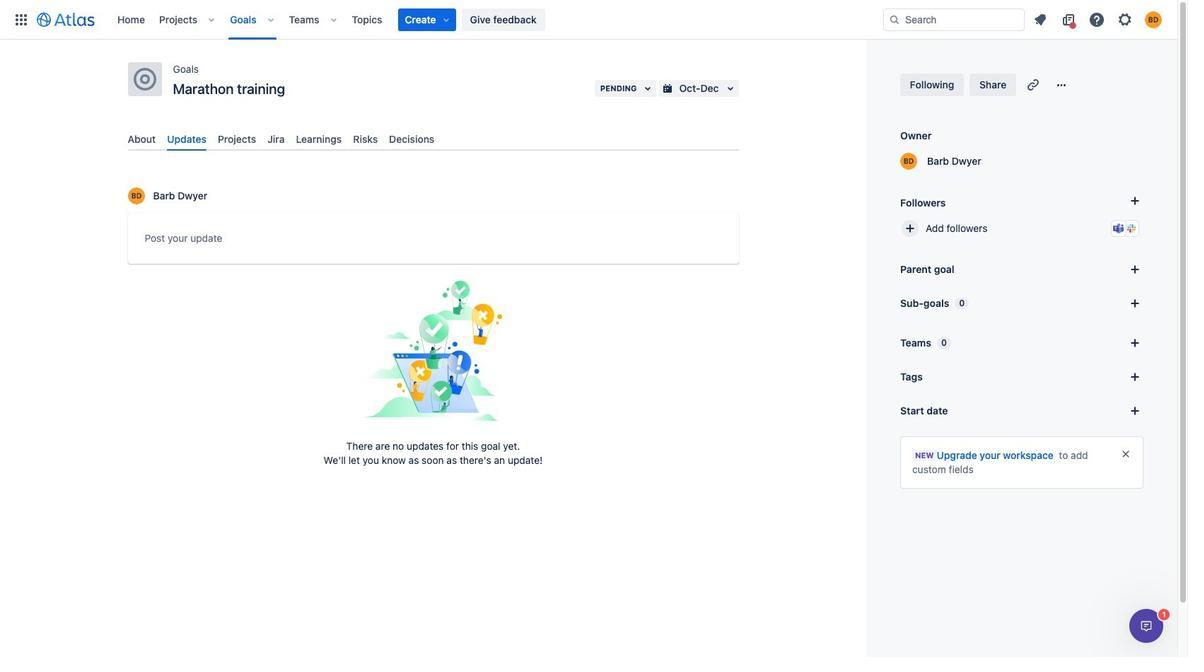 Task type: describe. For each thing, give the bounding box(es) containing it.
Search field
[[884, 8, 1025, 31]]

top element
[[8, 0, 884, 39]]

settings image
[[1117, 11, 1134, 28]]

set start date image
[[1127, 403, 1144, 420]]

msteams logo showing  channels are connected to this goal image
[[1114, 223, 1125, 234]]

close banner image
[[1121, 449, 1132, 460]]



Task type: locate. For each thing, give the bounding box(es) containing it.
add team image
[[1127, 335, 1144, 352]]

notifications image
[[1033, 11, 1050, 28]]

help image
[[1089, 11, 1106, 28]]

Main content area, start typing to enter text. text field
[[145, 230, 722, 252]]

add follower image
[[902, 220, 919, 237]]

add a follower image
[[1127, 192, 1144, 209]]

banner
[[0, 0, 1178, 40]]

more icon image
[[1054, 76, 1071, 93]]

None search field
[[884, 8, 1025, 31]]

account image
[[1146, 11, 1163, 28]]

add tag image
[[1127, 369, 1144, 386]]

tab list
[[122, 127, 745, 151]]

search image
[[890, 14, 901, 25]]

slack logo showing nan channels are connected to this goal image
[[1127, 223, 1138, 234]]

dialog
[[1130, 609, 1164, 643]]

switch to... image
[[13, 11, 30, 28]]

goal icon image
[[133, 68, 156, 91]]



Task type: vqa. For each thing, say whether or not it's contained in the screenshot.
ADD TAG image
yes



